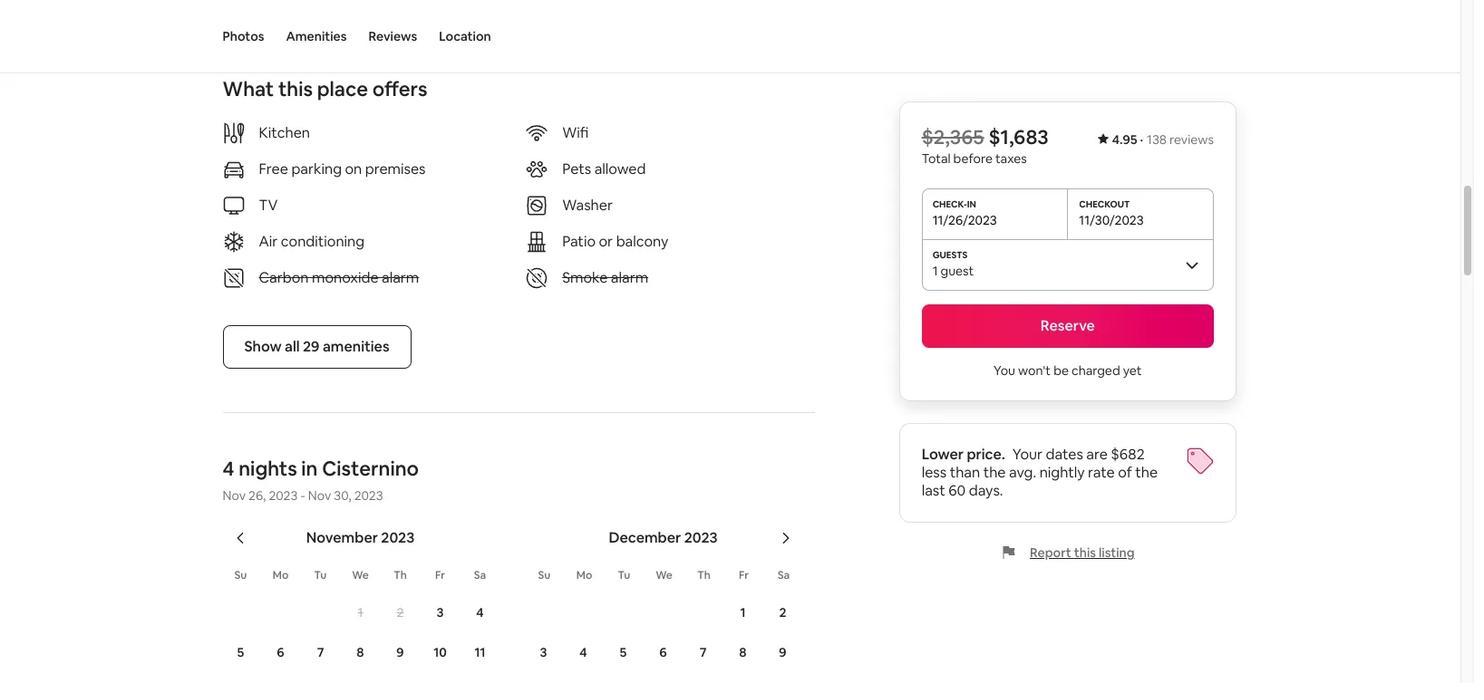 Task type: describe. For each thing, give the bounding box(es) containing it.
dates
[[1047, 445, 1084, 464]]

4.95
[[1113, 132, 1138, 148]]

2023 right december
[[685, 529, 718, 548]]

2023 left "-"
[[269, 488, 298, 505]]

3 for the 3 button to the left
[[437, 605, 444, 622]]

2 su from the left
[[538, 569, 551, 584]]

november
[[306, 529, 378, 548]]

cisternino
[[322, 457, 419, 482]]

reviews button
[[369, 0, 417, 73]]

premises
[[365, 160, 426, 179]]

patio
[[563, 233, 596, 252]]

washer
[[563, 196, 613, 215]]

air conditioning
[[259, 233, 365, 252]]

less
[[923, 464, 948, 483]]

before
[[954, 151, 994, 167]]

9 for second 9 button from the right
[[397, 645, 404, 662]]

report this listing button
[[1002, 545, 1136, 561]]

2 tu from the left
[[618, 569, 631, 584]]

wifi
[[563, 124, 589, 143]]

won't
[[1019, 363, 1052, 379]]

2 nov from the left
[[308, 488, 331, 505]]

nights
[[239, 457, 297, 482]]

charged
[[1073, 363, 1121, 379]]

138
[[1148, 132, 1168, 148]]

price.
[[968, 445, 1006, 464]]

monoxide
[[312, 269, 379, 288]]

1 7 button from the left
[[301, 634, 341, 673]]

show all 29 amenities
[[244, 338, 390, 357]]

or
[[599, 233, 613, 252]]

0 vertical spatial 4 button
[[460, 595, 500, 633]]

your dates are $682 less than the avg. nightly rate of the last 60 days.
[[923, 445, 1159, 501]]

·
[[1141, 132, 1144, 148]]

what this place offers
[[223, 77, 428, 102]]

1 sa from the left
[[474, 569, 486, 584]]

11
[[475, 645, 486, 662]]

taxes
[[996, 151, 1028, 167]]

reserve button
[[923, 305, 1215, 348]]

1 7 from the left
[[317, 645, 324, 662]]

2 we from the left
[[656, 569, 673, 584]]

6 for first 6 button
[[277, 645, 285, 662]]

1 for november 2023
[[358, 605, 363, 622]]

11 button
[[460, 634, 500, 673]]

$2,365
[[923, 124, 985, 150]]

on
[[345, 160, 362, 179]]

1 vertical spatial 4 button
[[564, 634, 604, 673]]

1 for december 2023
[[741, 605, 746, 622]]

nightly
[[1041, 464, 1086, 483]]

listing
[[1100, 545, 1136, 561]]

lower price.
[[923, 445, 1006, 464]]

this for report
[[1075, 545, 1097, 561]]

location button
[[439, 0, 491, 73]]

patio or balcony
[[563, 233, 669, 252]]

show all 29 amenities button
[[223, 326, 412, 370]]

26,
[[249, 488, 266, 505]]

29
[[303, 338, 320, 357]]

you won't be charged yet
[[995, 363, 1143, 379]]

total
[[923, 151, 952, 167]]

1 mo from the left
[[273, 569, 289, 584]]

place
[[317, 77, 368, 102]]

10 button
[[420, 634, 460, 673]]

reviews
[[369, 28, 417, 44]]

1 guest button
[[923, 239, 1215, 290]]

free
[[259, 160, 288, 179]]

30,
[[334, 488, 352, 505]]

your
[[1014, 445, 1044, 464]]

9 for 2nd 9 button from the left
[[780, 645, 787, 662]]

2 button for november 2023
[[381, 595, 420, 633]]

$2,365 $1,683 total before taxes
[[923, 124, 1050, 167]]

1 guest
[[934, 263, 975, 279]]

1 inside 1 guest popup button
[[934, 263, 939, 279]]

air
[[259, 233, 278, 252]]

10
[[434, 645, 447, 662]]

balcony
[[616, 233, 669, 252]]

smoke alarm
[[563, 269, 649, 288]]

tv
[[259, 196, 278, 215]]

report this listing
[[1031, 545, 1136, 561]]

8 for first 8 button
[[357, 645, 364, 662]]

$682
[[1112, 445, 1146, 464]]

2 7 from the left
[[700, 645, 707, 662]]

show
[[244, 338, 282, 357]]

december
[[609, 529, 682, 548]]

kitchen
[[259, 124, 310, 143]]

be
[[1055, 363, 1070, 379]]

2 fr from the left
[[739, 569, 749, 584]]

all
[[285, 338, 300, 357]]

photos
[[223, 28, 264, 44]]

1 alarm from the left
[[382, 269, 419, 288]]

offers
[[373, 77, 428, 102]]

free parking on premises
[[259, 160, 426, 179]]

amenities
[[323, 338, 390, 357]]

1 8 button from the left
[[341, 634, 381, 673]]

11/26/2023
[[934, 212, 998, 229]]

lower
[[923, 445, 965, 464]]

4 for 4 button to the bottom
[[580, 645, 587, 662]]

avg.
[[1010, 464, 1037, 483]]

are
[[1087, 445, 1109, 464]]

2 the from the left
[[1136, 464, 1159, 483]]



Task type: vqa. For each thing, say whether or not it's contained in the screenshot.
bottom this
yes



Task type: locate. For each thing, give the bounding box(es) containing it.
$1,683
[[990, 124, 1050, 150]]

2 alarm from the left
[[611, 269, 649, 288]]

1 9 button from the left
[[381, 634, 420, 673]]

1 horizontal spatial 2 button
[[763, 595, 803, 633]]

1 vertical spatial this
[[1075, 545, 1097, 561]]

2 6 from the left
[[660, 645, 667, 662]]

0 horizontal spatial 8 button
[[341, 634, 381, 673]]

5 for 1st 5 button
[[237, 645, 244, 662]]

3 up 10
[[437, 605, 444, 622]]

parking
[[292, 160, 342, 179]]

1 horizontal spatial nov
[[308, 488, 331, 505]]

1 the from the left
[[984, 464, 1007, 483]]

2 horizontal spatial 4
[[580, 645, 587, 662]]

4 inside 4 nights in cisternino nov 26, 2023 - nov 30, 2023
[[223, 457, 235, 482]]

in
[[301, 457, 318, 482]]

1 th from the left
[[394, 569, 407, 584]]

1 horizontal spatial 8 button
[[723, 634, 763, 673]]

0 horizontal spatial 5 button
[[221, 634, 261, 673]]

6
[[277, 645, 285, 662], [660, 645, 667, 662]]

8
[[357, 645, 364, 662], [740, 645, 747, 662]]

1 nov from the left
[[223, 488, 246, 505]]

0 vertical spatial 3
[[437, 605, 444, 622]]

2 button
[[381, 595, 420, 633], [763, 595, 803, 633]]

2 7 button from the left
[[684, 634, 723, 673]]

1 5 from the left
[[237, 645, 244, 662]]

0 horizontal spatial 7
[[317, 645, 324, 662]]

4 for top 4 button
[[477, 605, 484, 622]]

0 horizontal spatial th
[[394, 569, 407, 584]]

th
[[394, 569, 407, 584], [698, 569, 711, 584]]

2 for december 2023
[[780, 605, 787, 622]]

sa
[[474, 569, 486, 584], [778, 569, 790, 584]]

1 horizontal spatial 3 button
[[524, 634, 564, 673]]

0 horizontal spatial 5
[[237, 645, 244, 662]]

1 5 button from the left
[[221, 634, 261, 673]]

what
[[223, 77, 274, 102]]

1 horizontal spatial su
[[538, 569, 551, 584]]

2 9 button from the left
[[763, 634, 803, 673]]

1 1 button from the left
[[341, 595, 381, 633]]

2 9 from the left
[[780, 645, 787, 662]]

11/30/2023
[[1080, 212, 1145, 229]]

9
[[397, 645, 404, 662], [780, 645, 787, 662]]

3 for the rightmost the 3 button
[[540, 645, 547, 662]]

this for what
[[278, 77, 313, 102]]

pets allowed
[[563, 160, 646, 179]]

3 button up "10" button
[[420, 595, 460, 633]]

2 6 button from the left
[[644, 634, 684, 673]]

1 vertical spatial 3 button
[[524, 634, 564, 673]]

0 horizontal spatial 6 button
[[261, 634, 301, 673]]

1 2 from the left
[[397, 605, 404, 622]]

3 button right 11 button
[[524, 634, 564, 673]]

7 button
[[301, 634, 341, 673], [684, 634, 723, 673]]

1 horizontal spatial 4
[[477, 605, 484, 622]]

0 horizontal spatial tu
[[314, 569, 327, 584]]

0 horizontal spatial 1
[[358, 605, 363, 622]]

1 horizontal spatial alarm
[[611, 269, 649, 288]]

8 for first 8 button from the right
[[740, 645, 747, 662]]

2 for november 2023
[[397, 605, 404, 622]]

alarm
[[382, 269, 419, 288], [611, 269, 649, 288]]

carbon
[[259, 269, 309, 288]]

conditioning
[[281, 233, 365, 252]]

2 8 button from the left
[[723, 634, 763, 673]]

0 horizontal spatial 9
[[397, 645, 404, 662]]

th down november 2023
[[394, 569, 407, 584]]

1
[[934, 263, 939, 279], [358, 605, 363, 622], [741, 605, 746, 622]]

0 horizontal spatial sa
[[474, 569, 486, 584]]

1 we from the left
[[352, 569, 369, 584]]

1 9 from the left
[[397, 645, 404, 662]]

2023 right november
[[381, 529, 415, 548]]

carbon monoxide alarm
[[259, 269, 419, 288]]

nov left 26,
[[223, 488, 246, 505]]

4
[[223, 457, 235, 482], [477, 605, 484, 622], [580, 645, 587, 662]]

rate
[[1089, 464, 1116, 483]]

0 horizontal spatial 3
[[437, 605, 444, 622]]

0 horizontal spatial 9 button
[[381, 634, 420, 673]]

1 vertical spatial 3
[[540, 645, 547, 662]]

fr
[[435, 569, 445, 584], [739, 569, 749, 584]]

2 th from the left
[[698, 569, 711, 584]]

calendar application
[[201, 510, 1425, 684]]

tu down november
[[314, 569, 327, 584]]

the right of
[[1136, 464, 1159, 483]]

last
[[923, 482, 946, 501]]

pets
[[563, 160, 592, 179]]

november 2023
[[306, 529, 415, 548]]

nov right "-"
[[308, 488, 331, 505]]

0 horizontal spatial 7 button
[[301, 634, 341, 673]]

allowed
[[595, 160, 646, 179]]

1 horizontal spatial 9 button
[[763, 634, 803, 673]]

the
[[984, 464, 1007, 483], [1136, 464, 1159, 483]]

we down december 2023
[[656, 569, 673, 584]]

tu down december
[[618, 569, 631, 584]]

1 horizontal spatial we
[[656, 569, 673, 584]]

2 horizontal spatial 1
[[934, 263, 939, 279]]

5 button
[[221, 634, 261, 673], [604, 634, 644, 673]]

reviews
[[1171, 132, 1215, 148]]

0 horizontal spatial nov
[[223, 488, 246, 505]]

yet
[[1124, 363, 1143, 379]]

this
[[278, 77, 313, 102], [1075, 545, 1097, 561]]

4.95 · 138 reviews
[[1113, 132, 1215, 148]]

the left avg.
[[984, 464, 1007, 483]]

1 horizontal spatial th
[[698, 569, 711, 584]]

2 1 button from the left
[[723, 595, 763, 633]]

0 horizontal spatial 4 button
[[460, 595, 500, 633]]

1 8 from the left
[[357, 645, 364, 662]]

december 2023
[[609, 529, 718, 548]]

2023 right 30, at left bottom
[[354, 488, 383, 505]]

2 mo from the left
[[577, 569, 593, 584]]

1 horizontal spatial 2
[[780, 605, 787, 622]]

3 button
[[420, 595, 460, 633], [524, 634, 564, 673]]

0 horizontal spatial 4
[[223, 457, 235, 482]]

1 horizontal spatial this
[[1075, 545, 1097, 561]]

2 8 from the left
[[740, 645, 747, 662]]

1 horizontal spatial 5 button
[[604, 634, 644, 673]]

1 6 button from the left
[[261, 634, 301, 673]]

1 6 from the left
[[277, 645, 285, 662]]

alarm down balcony
[[611, 269, 649, 288]]

tu
[[314, 569, 327, 584], [618, 569, 631, 584]]

1 tu from the left
[[314, 569, 327, 584]]

6 for first 6 button from right
[[660, 645, 667, 662]]

than
[[951, 464, 981, 483]]

1 horizontal spatial tu
[[618, 569, 631, 584]]

0 horizontal spatial fr
[[435, 569, 445, 584]]

of
[[1119, 464, 1133, 483]]

we down november 2023
[[352, 569, 369, 584]]

1 2 button from the left
[[381, 595, 420, 633]]

0 horizontal spatial mo
[[273, 569, 289, 584]]

60
[[949, 482, 967, 501]]

0 vertical spatial this
[[278, 77, 313, 102]]

0 horizontal spatial 6
[[277, 645, 285, 662]]

th down december 2023
[[698, 569, 711, 584]]

1 button for november 2023
[[341, 595, 381, 633]]

1 fr from the left
[[435, 569, 445, 584]]

1 horizontal spatial 4 button
[[564, 634, 604, 673]]

this up 'kitchen'
[[278, 77, 313, 102]]

2 sa from the left
[[778, 569, 790, 584]]

1 horizontal spatial 1 button
[[723, 595, 763, 633]]

reserve
[[1042, 317, 1096, 336]]

mo
[[273, 569, 289, 584], [577, 569, 593, 584]]

2 button for december 2023
[[763, 595, 803, 633]]

2 5 button from the left
[[604, 634, 644, 673]]

location
[[439, 28, 491, 44]]

2023
[[269, 488, 298, 505], [354, 488, 383, 505], [381, 529, 415, 548], [685, 529, 718, 548]]

smoke
[[563, 269, 608, 288]]

this left listing
[[1075, 545, 1097, 561]]

4 button
[[460, 595, 500, 633], [564, 634, 604, 673]]

0 horizontal spatial 8
[[357, 645, 364, 662]]

1 horizontal spatial 3
[[540, 645, 547, 662]]

2 vertical spatial 4
[[580, 645, 587, 662]]

alarm right monoxide
[[382, 269, 419, 288]]

photos button
[[223, 0, 264, 73]]

1 horizontal spatial the
[[1136, 464, 1159, 483]]

0 horizontal spatial 3 button
[[420, 595, 460, 633]]

1 button for december 2023
[[723, 595, 763, 633]]

1 horizontal spatial 6
[[660, 645, 667, 662]]

0 horizontal spatial we
[[352, 569, 369, 584]]

1 vertical spatial 4
[[477, 605, 484, 622]]

1 horizontal spatial 8
[[740, 645, 747, 662]]

0 vertical spatial 3 button
[[420, 595, 460, 633]]

you
[[995, 363, 1016, 379]]

0 horizontal spatial 2 button
[[381, 595, 420, 633]]

1 horizontal spatial 9
[[780, 645, 787, 662]]

amenities button
[[286, 0, 347, 73]]

1 horizontal spatial 1
[[741, 605, 746, 622]]

amenities
[[286, 28, 347, 44]]

guest
[[942, 263, 975, 279]]

0 horizontal spatial 2
[[397, 605, 404, 622]]

0 horizontal spatial the
[[984, 464, 1007, 483]]

1 horizontal spatial fr
[[739, 569, 749, 584]]

1 horizontal spatial 7
[[700, 645, 707, 662]]

1 horizontal spatial 6 button
[[644, 634, 684, 673]]

1 horizontal spatial sa
[[778, 569, 790, 584]]

0 horizontal spatial 1 button
[[341, 595, 381, 633]]

3 right 11 button
[[540, 645, 547, 662]]

0 vertical spatial 4
[[223, 457, 235, 482]]

2 2 from the left
[[780, 605, 787, 622]]

1 horizontal spatial mo
[[577, 569, 593, 584]]

0 horizontal spatial su
[[235, 569, 247, 584]]

3
[[437, 605, 444, 622], [540, 645, 547, 662]]

5 for 1st 5 button from the right
[[620, 645, 627, 662]]

0 horizontal spatial alarm
[[382, 269, 419, 288]]

1 horizontal spatial 7 button
[[684, 634, 723, 673]]

2
[[397, 605, 404, 622], [780, 605, 787, 622]]

2 5 from the left
[[620, 645, 627, 662]]

we
[[352, 569, 369, 584], [656, 569, 673, 584]]

5
[[237, 645, 244, 662], [620, 645, 627, 662]]

days.
[[970, 482, 1004, 501]]

4 nights in cisternino nov 26, 2023 - nov 30, 2023
[[223, 457, 419, 505]]

1 horizontal spatial 5
[[620, 645, 627, 662]]

1 su from the left
[[235, 569, 247, 584]]

2 2 button from the left
[[763, 595, 803, 633]]

0 horizontal spatial this
[[278, 77, 313, 102]]

su
[[235, 569, 247, 584], [538, 569, 551, 584]]

-
[[301, 488, 305, 505]]

6 button
[[261, 634, 301, 673], [644, 634, 684, 673]]



